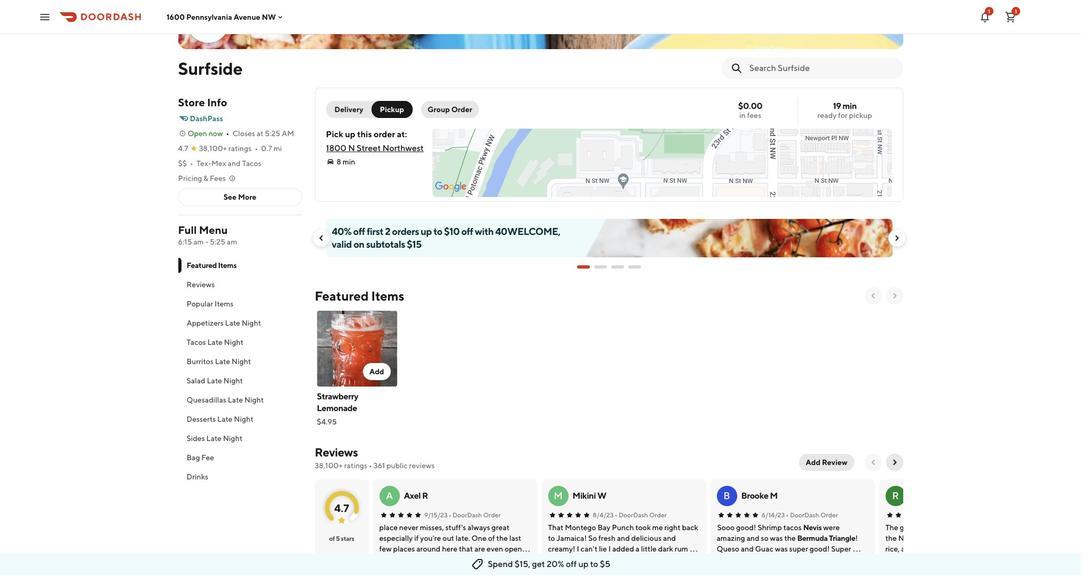 Task type: locate. For each thing, give the bounding box(es) containing it.
to inside 40% off first 2 orders up to $10 off with 40welcome, valid on subtotals $15
[[434, 226, 443, 237]]

first
[[367, 226, 384, 237]]

add inside button
[[370, 367, 384, 376]]

up inside 40% off first 2 orders up to $10 off with 40welcome, valid on subtotals $15
[[421, 226, 432, 237]]

5:25 right 'at'
[[265, 129, 280, 138]]

order
[[374, 129, 395, 139]]

2 1 from the left
[[1015, 8, 1017, 14]]

2 • doordash order from the left
[[615, 511, 667, 519]]

0 horizontal spatial m
[[554, 490, 563, 502]]

group order button
[[421, 101, 479, 118]]

• inside reviews 38,100+ ratings • 361 public reviews
[[369, 461, 372, 470]]

open
[[188, 129, 207, 138]]

$15,
[[515, 559, 531, 569]]

drinks
[[187, 473, 208, 481]]

appetizers
[[187, 319, 224, 327]]

0 horizontal spatial min
[[343, 158, 355, 166]]

late right salad
[[207, 377, 222, 385]]

doordash
[[453, 511, 482, 519], [619, 511, 648, 519], [790, 511, 820, 519]]

1 horizontal spatial previous button of carousel image
[[869, 292, 878, 300]]

subtotals
[[366, 239, 405, 250]]

1 horizontal spatial am
[[227, 238, 237, 246]]

salad late night button
[[178, 371, 302, 390]]

sides late night
[[187, 434, 242, 443]]

previous image
[[869, 458, 878, 467]]

2 horizontal spatial up
[[579, 559, 589, 569]]

1 left 1 items, open order cart icon on the right top of page
[[989, 8, 991, 14]]

off right 20%
[[566, 559, 577, 569]]

reviews up the popular
[[187, 280, 215, 289]]

1 vertical spatial previous button of carousel image
[[869, 292, 878, 300]]

night for salad late night
[[224, 377, 243, 385]]

items down subtotals
[[371, 288, 404, 303]]

1 for 1 items, open order cart icon on the right top of page
[[1015, 8, 1017, 14]]

night
[[242, 319, 261, 327], [224, 338, 243, 347], [232, 357, 251, 366], [224, 377, 243, 385], [245, 396, 264, 404], [234, 415, 253, 424], [223, 434, 242, 443]]

m left mikini
[[554, 490, 563, 502]]

at:
[[397, 129, 407, 139]]

am left -
[[193, 238, 204, 246]]

late inside 'button'
[[215, 357, 230, 366]]

0 horizontal spatial tacos
[[187, 338, 206, 347]]

delivery
[[335, 105, 363, 114]]

powered by google image
[[435, 182, 467, 192]]

doordash right '8/4/23'
[[619, 511, 648, 519]]

quesadillas
[[187, 396, 226, 404]]

night down burritos late night 'button'
[[224, 377, 243, 385]]

• doordash order right the 9/15/23
[[449, 511, 501, 519]]

tacos late night
[[187, 338, 243, 347]]

am
[[193, 238, 204, 246], [227, 238, 237, 246]]

to left $10
[[434, 226, 443, 237]]

public
[[387, 461, 408, 470]]

2 horizontal spatial • doordash order
[[786, 511, 838, 519]]

0 horizontal spatial up
[[345, 129, 356, 139]]

mikini w
[[573, 491, 607, 501]]

1 vertical spatial 4.7
[[334, 502, 349, 514]]

full menu 6:15 am - 5:25 am
[[178, 224, 237, 246]]

to left "$5"
[[590, 559, 599, 569]]

r down next image
[[893, 490, 899, 502]]

featured items
[[187, 261, 237, 270], [315, 288, 404, 303]]

info
[[207, 96, 227, 108]]

items inside "featured items" "heading"
[[371, 288, 404, 303]]

order for m
[[650, 511, 667, 519]]

1 horizontal spatial add
[[806, 458, 821, 467]]

up up n
[[345, 129, 356, 139]]

0 vertical spatial tacos
[[242, 159, 261, 168]]

late up burritos late night
[[207, 338, 223, 347]]

order methods option group
[[326, 101, 413, 118]]

min right the 8
[[343, 158, 355, 166]]

pricing
[[178, 174, 202, 183]]

1 horizontal spatial 38,100+
[[315, 461, 343, 470]]

m right brooke
[[770, 491, 778, 501]]

361
[[374, 461, 385, 470]]

doordash up the nevis
[[790, 511, 820, 519]]

to for $10
[[434, 226, 443, 237]]

full
[[178, 224, 197, 236]]

r right axel
[[422, 491, 428, 501]]

2 doordash from the left
[[619, 511, 648, 519]]

mi
[[274, 144, 282, 153]]

19 min ready for pickup
[[818, 101, 873, 120]]

1 for the notification bell image
[[989, 8, 991, 14]]

2 horizontal spatial doordash
[[790, 511, 820, 519]]

• doordash order for b
[[786, 511, 838, 519]]

20%
[[547, 559, 564, 569]]

sides late night button
[[178, 429, 302, 448]]

late for burritos
[[215, 357, 230, 366]]

for
[[838, 111, 848, 120]]

late right sides
[[206, 434, 222, 443]]

0 vertical spatial to
[[434, 226, 443, 237]]

1 vertical spatial tacos
[[187, 338, 206, 347]]

add for add review
[[806, 458, 821, 467]]

min inside the 19 min ready for pickup
[[843, 101, 857, 111]]

1 vertical spatial 5:25
[[210, 238, 225, 246]]

night for sides late night
[[223, 434, 242, 443]]

1600 pennsylvania avenue nw
[[167, 13, 276, 21]]

1 vertical spatial add
[[806, 458, 821, 467]]

3 doordash from the left
[[790, 511, 820, 519]]

ratings down the closes
[[228, 144, 252, 153]]

1 horizontal spatial ratings
[[344, 461, 367, 470]]

doordash for a
[[453, 511, 482, 519]]

burritos
[[187, 357, 214, 366]]

1 vertical spatial min
[[343, 158, 355, 166]]

surfside image
[[188, 1, 228, 42]]

1 horizontal spatial min
[[843, 101, 857, 111]]

0 horizontal spatial doordash
[[453, 511, 482, 519]]

• right $$
[[190, 159, 193, 168]]

featured items down on
[[315, 288, 404, 303]]

up up $15
[[421, 226, 432, 237]]

spend $15, get 20% off up to $5
[[488, 559, 611, 569]]

1 vertical spatial ratings
[[344, 461, 367, 470]]

38,100+ down the 'reviews' link
[[315, 461, 343, 470]]

add review button
[[800, 454, 854, 471]]

night up salad late night button
[[232, 357, 251, 366]]

night down appetizers late night button
[[224, 338, 243, 347]]

night for appetizers late night
[[242, 319, 261, 327]]

strawberry lemonade image
[[317, 311, 397, 387]]

popular items button
[[178, 294, 302, 314]]

late down popular items button
[[225, 319, 240, 327]]

up
[[345, 129, 356, 139], [421, 226, 432, 237], [579, 559, 589, 569]]

8 min
[[337, 158, 355, 166]]

fee
[[202, 453, 214, 462]]

1 horizontal spatial m
[[770, 491, 778, 501]]

1 horizontal spatial tacos
[[242, 159, 261, 168]]

appetizers late night
[[187, 319, 261, 327]]

0 horizontal spatial featured
[[187, 261, 217, 270]]

0 vertical spatial up
[[345, 129, 356, 139]]

0 horizontal spatial r
[[422, 491, 428, 501]]

1 horizontal spatial featured
[[315, 288, 369, 303]]

items
[[218, 261, 237, 270], [371, 288, 404, 303], [215, 300, 234, 308]]

late down tacos late night
[[215, 357, 230, 366]]

previous button of carousel image
[[317, 234, 326, 242], [869, 292, 878, 300]]

2 vertical spatial up
[[579, 559, 589, 569]]

0 vertical spatial next button of carousel image
[[893, 234, 901, 242]]

4.7 up $$
[[178, 144, 188, 153]]

• doordash order up the nevis
[[786, 511, 838, 519]]

reviews inside button
[[187, 280, 215, 289]]

order
[[452, 105, 472, 114], [483, 511, 501, 519], [650, 511, 667, 519], [821, 511, 838, 519]]

tacos up burritos
[[187, 338, 206, 347]]

items up appetizers late night
[[215, 300, 234, 308]]

quesadillas late night
[[187, 396, 264, 404]]

pricing & fees
[[178, 174, 226, 183]]

popular
[[187, 300, 213, 308]]

pick up this order at: 1800 n street northwest
[[326, 129, 424, 153]]

0 vertical spatial 38,100+
[[199, 144, 227, 153]]

•
[[226, 129, 229, 138], [255, 144, 258, 153], [190, 159, 193, 168], [369, 461, 372, 470], [449, 511, 452, 519], [615, 511, 618, 519], [786, 511, 789, 519]]

1 horizontal spatial 1
[[1015, 8, 1017, 14]]

ratings inside reviews 38,100+ ratings • 361 public reviews
[[344, 461, 367, 470]]

off right $10
[[462, 226, 473, 237]]

1 vertical spatial up
[[421, 226, 432, 237]]

4.7 up of 5 stars
[[334, 502, 349, 514]]

1 vertical spatial to
[[590, 559, 599, 569]]

featured down valid
[[315, 288, 369, 303]]

0 vertical spatial featured
[[187, 261, 217, 270]]

night down "quesadillas late night" button
[[234, 415, 253, 424]]

stars
[[341, 535, 354, 543]]

night up bag fee button
[[223, 434, 242, 443]]

up inside pick up this order at: 1800 n street northwest
[[345, 129, 356, 139]]

• left 361
[[369, 461, 372, 470]]

up left "$5"
[[579, 559, 589, 569]]

0 horizontal spatial 38,100+
[[199, 144, 227, 153]]

r
[[893, 490, 899, 502], [422, 491, 428, 501]]

night inside 'button'
[[232, 357, 251, 366]]

featured items heading
[[315, 287, 404, 304]]

1800
[[326, 143, 347, 153]]

min right 19
[[843, 101, 857, 111]]

late down quesadillas late night
[[217, 415, 233, 424]]

featured items down -
[[187, 261, 237, 270]]

reviews
[[409, 461, 435, 470]]

0 vertical spatial previous button of carousel image
[[317, 234, 326, 242]]

1800 n street northwest link
[[326, 143, 424, 153]]

late for desserts
[[217, 415, 233, 424]]

more
[[238, 193, 257, 201]]

notification bell image
[[979, 10, 992, 23]]

0 horizontal spatial ratings
[[228, 144, 252, 153]]

0 vertical spatial ratings
[[228, 144, 252, 153]]

dashpass
[[190, 114, 223, 123]]

1 horizontal spatial doordash
[[619, 511, 648, 519]]

1 right the notification bell image
[[1015, 8, 1017, 14]]

ratings
[[228, 144, 252, 153], [344, 461, 367, 470]]

late up desserts late night button
[[228, 396, 243, 404]]

0 horizontal spatial featured items
[[187, 261, 237, 270]]

night up desserts late night button
[[245, 396, 264, 404]]

0 horizontal spatial to
[[434, 226, 443, 237]]

reviews down $4.95
[[315, 445, 358, 459]]

1 vertical spatial featured
[[315, 288, 369, 303]]

0 vertical spatial 5:25
[[265, 129, 280, 138]]

5:25
[[265, 129, 280, 138], [210, 238, 225, 246]]

order for b
[[821, 511, 838, 519]]

0 horizontal spatial 1
[[989, 8, 991, 14]]

0 horizontal spatial am
[[193, 238, 204, 246]]

• doordash order right '8/4/23'
[[615, 511, 667, 519]]

0 vertical spatial add
[[370, 367, 384, 376]]

1 items, open order cart image
[[1005, 10, 1017, 23]]

2 am from the left
[[227, 238, 237, 246]]

fees
[[210, 174, 226, 183]]

0 horizontal spatial reviews
[[187, 280, 215, 289]]

$$
[[178, 159, 187, 168]]

group order
[[428, 105, 472, 114]]

late for appetizers
[[225, 319, 240, 327]]

brooke m
[[742, 491, 778, 501]]

1 am from the left
[[193, 238, 204, 246]]

1 vertical spatial reviews
[[315, 445, 358, 459]]

tacos right and
[[242, 159, 261, 168]]

night for quesadillas late night
[[245, 396, 264, 404]]

$4.95
[[317, 418, 337, 426]]

min for 8
[[343, 158, 355, 166]]

surfside
[[178, 58, 243, 79]]

strawberry
[[317, 391, 358, 402]]

1 horizontal spatial featured items
[[315, 288, 404, 303]]

store
[[178, 96, 205, 108]]

38,100+ inside reviews 38,100+ ratings • 361 public reviews
[[315, 461, 343, 470]]

of 5 stars
[[329, 535, 354, 543]]

0 horizontal spatial 4.7
[[178, 144, 188, 153]]

0 vertical spatial featured items
[[187, 261, 237, 270]]

fees
[[747, 111, 762, 120]]

ratings left 361
[[344, 461, 367, 470]]

0 horizontal spatial • doordash order
[[449, 511, 501, 519]]

of
[[329, 535, 335, 543]]

lemonade
[[317, 403, 357, 413]]

featured
[[187, 261, 217, 270], [315, 288, 369, 303]]

reviews inside reviews 38,100+ ratings • 361 public reviews
[[315, 445, 358, 459]]

8/4/23
[[593, 511, 614, 519]]

1 inside button
[[1015, 8, 1017, 14]]

0 vertical spatial reviews
[[187, 280, 215, 289]]

night for tacos late night
[[224, 338, 243, 347]]

3 • doordash order from the left
[[786, 511, 838, 519]]

-
[[205, 238, 209, 246]]

1 doordash from the left
[[453, 511, 482, 519]]

featured down -
[[187, 261, 217, 270]]

1 • doordash order from the left
[[449, 511, 501, 519]]

night down popular items button
[[242, 319, 261, 327]]

1 1 from the left
[[989, 8, 991, 14]]

1 vertical spatial featured items
[[315, 288, 404, 303]]

0 horizontal spatial 5:25
[[210, 238, 225, 246]]

1 vertical spatial 38,100+
[[315, 461, 343, 470]]

map region
[[310, 124, 993, 261]]

next button of carousel image
[[893, 234, 901, 242], [891, 292, 899, 300]]

doordash right the 9/15/23
[[453, 511, 482, 519]]

0 vertical spatial 4.7
[[178, 144, 188, 153]]

0 horizontal spatial add
[[370, 367, 384, 376]]

• closes at 5:25 am
[[226, 129, 294, 138]]

see more button
[[179, 189, 301, 206]]

1 horizontal spatial to
[[590, 559, 599, 569]]

1 horizontal spatial • doordash order
[[615, 511, 667, 519]]

off up on
[[353, 226, 365, 237]]

1 horizontal spatial up
[[421, 226, 432, 237]]

am down menu
[[227, 238, 237, 246]]

add inside button
[[806, 458, 821, 467]]

reviews button
[[178, 275, 302, 294]]

5:25 right -
[[210, 238, 225, 246]]

0 vertical spatial min
[[843, 101, 857, 111]]

1 horizontal spatial reviews
[[315, 445, 358, 459]]

spend
[[488, 559, 513, 569]]

open menu image
[[38, 10, 51, 23]]

38,100+ down "now"
[[199, 144, 227, 153]]



Task type: describe. For each thing, give the bounding box(es) containing it.
nevis
[[803, 523, 822, 532]]

ready
[[818, 111, 837, 120]]

mex
[[211, 159, 226, 168]]

order for a
[[483, 511, 501, 519]]

next image
[[891, 458, 899, 467]]

night for desserts late night
[[234, 415, 253, 424]]

tex-
[[197, 159, 211, 168]]

axel r
[[404, 491, 428, 501]]

order inside group order button
[[452, 105, 472, 114]]

at
[[257, 129, 264, 138]]

items inside popular items button
[[215, 300, 234, 308]]

40% off first 2 orders up to $10 off with 40welcome, valid on subtotals $15
[[332, 226, 561, 250]]

Delivery radio
[[326, 101, 378, 118]]

desserts late night button
[[178, 410, 302, 429]]

0 horizontal spatial off
[[353, 226, 365, 237]]

1 button
[[1000, 6, 1022, 28]]

burritos late night
[[187, 357, 251, 366]]

see more
[[224, 193, 257, 201]]

add review
[[806, 458, 848, 467]]

a
[[386, 490, 393, 502]]

in
[[740, 111, 746, 120]]

appetizers late night button
[[178, 314, 302, 333]]

burritos late night button
[[178, 352, 302, 371]]

nw
[[262, 13, 276, 21]]

popular items
[[187, 300, 234, 308]]

&
[[204, 174, 208, 183]]

1 horizontal spatial 5:25
[[265, 129, 280, 138]]

reviews 38,100+ ratings • 361 public reviews
[[315, 445, 435, 470]]

• right the 9/15/23
[[449, 511, 452, 519]]

late for quesadillas
[[228, 396, 243, 404]]

1 horizontal spatial 4.7
[[334, 502, 349, 514]]

see
[[224, 193, 237, 201]]

• right 6/14/23 in the bottom of the page
[[786, 511, 789, 519]]

quesadillas late night button
[[178, 390, 302, 410]]

night for burritos late night
[[232, 357, 251, 366]]

19
[[833, 101, 841, 111]]

store info
[[178, 96, 227, 108]]

late for tacos
[[207, 338, 223, 347]]

late for salad
[[207, 377, 222, 385]]

• doordash order for a
[[449, 511, 501, 519]]

1 horizontal spatial r
[[893, 490, 899, 502]]

$0.00
[[739, 101, 763, 111]]

salad
[[187, 377, 205, 385]]

bermuda triangle button
[[798, 533, 856, 544]]

1 vertical spatial next button of carousel image
[[891, 292, 899, 300]]

closes
[[233, 129, 255, 138]]

items up reviews button
[[218, 261, 237, 270]]

tacos late night button
[[178, 333, 302, 352]]

pricing & fees button
[[178, 173, 237, 184]]

open now
[[188, 129, 223, 138]]

with
[[475, 226, 494, 237]]

street
[[357, 143, 381, 153]]

• left the 0.7
[[255, 144, 258, 153]]

drinks button
[[178, 467, 302, 487]]

• right "now"
[[226, 129, 229, 138]]

late for sides
[[206, 434, 222, 443]]

0 horizontal spatial previous button of carousel image
[[317, 234, 326, 242]]

desserts
[[187, 415, 216, 424]]

up for 40%
[[421, 226, 432, 237]]

n
[[348, 143, 355, 153]]

5:25 inside full menu 6:15 am - 5:25 am
[[210, 238, 225, 246]]

mikini
[[573, 491, 596, 501]]

nevis bermuda triangle
[[798, 523, 856, 543]]

this
[[357, 129, 372, 139]]

bag fee
[[187, 453, 214, 462]]

doordash for b
[[790, 511, 820, 519]]

bag fee button
[[178, 448, 302, 467]]

doordash for m
[[619, 511, 648, 519]]

get
[[532, 559, 545, 569]]

reviews link
[[315, 445, 358, 459]]

Pickup radio
[[371, 101, 413, 118]]

salad late night
[[187, 377, 243, 385]]

sides
[[187, 434, 205, 443]]

strawberry lemonade $4.95
[[317, 391, 358, 426]]

tacos inside tacos late night button
[[187, 338, 206, 347]]

2 horizontal spatial off
[[566, 559, 577, 569]]

and
[[228, 159, 241, 168]]

40welcome,
[[495, 226, 561, 237]]

avenue
[[234, 13, 260, 21]]

am
[[282, 129, 294, 138]]

40%
[[332, 226, 352, 237]]

6:15
[[178, 238, 192, 246]]

reviews for reviews 38,100+ ratings • 361 public reviews
[[315, 445, 358, 459]]

$0.00 in fees
[[739, 101, 763, 120]]

9/15/23
[[424, 511, 448, 519]]

pickup
[[380, 105, 404, 114]]

8
[[337, 158, 341, 166]]

pennsylvania
[[186, 13, 232, 21]]

Item Search search field
[[750, 62, 895, 74]]

to for $5
[[590, 559, 599, 569]]

1 horizontal spatial off
[[462, 226, 473, 237]]

6/14/23
[[762, 511, 785, 519]]

$5
[[600, 559, 611, 569]]

$$ • tex-mex and tacos
[[178, 159, 261, 168]]

• right '8/4/23'
[[615, 511, 618, 519]]

select promotional banner element
[[577, 257, 641, 277]]

on
[[354, 239, 365, 250]]

northwest
[[383, 143, 424, 153]]

reviews for reviews
[[187, 280, 215, 289]]

add for add
[[370, 367, 384, 376]]

now
[[209, 129, 223, 138]]

1600
[[167, 13, 185, 21]]

triangle
[[829, 534, 856, 543]]

w
[[598, 491, 607, 501]]

$10
[[444, 226, 460, 237]]

up for spend
[[579, 559, 589, 569]]

• doordash order for m
[[615, 511, 667, 519]]

bermuda
[[798, 534, 828, 543]]

0.7 mi
[[261, 144, 282, 153]]

0.7
[[261, 144, 272, 153]]

bag
[[187, 453, 200, 462]]

min for 19
[[843, 101, 857, 111]]

featured inside "heading"
[[315, 288, 369, 303]]



Task type: vqa. For each thing, say whether or not it's contained in the screenshot.
OPEN
yes



